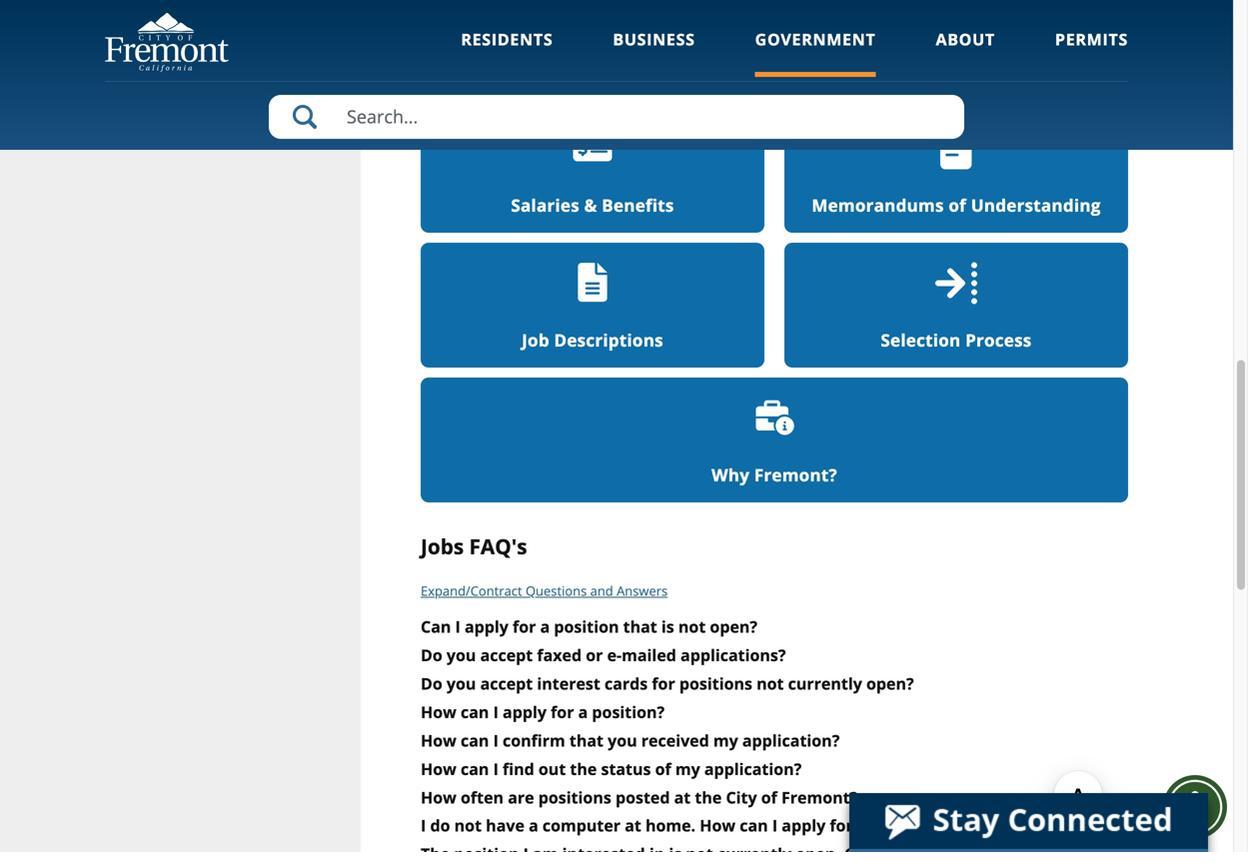 Task type: vqa. For each thing, say whether or not it's contained in the screenshot.
Community
no



Task type: describe. For each thing, give the bounding box(es) containing it.
jobs faq's
[[421, 533, 527, 561]]

1 horizontal spatial our
[[552, 0, 573, 11]]

business link
[[613, 28, 696, 77]]

sincerely
[[596, 12, 650, 30]]

0 vertical spatial you
[[447, 645, 476, 666]]

government
[[756, 28, 876, 50]]

about
[[936, 28, 996, 50]]

e-
[[607, 645, 622, 666]]

benefits
[[602, 194, 675, 217]]

1 horizontal spatial a
[[540, 617, 550, 638]]

jobs
[[421, 533, 464, 561]]

now more than ever, our city government needs smart, dedicated, proactive people working together to sustain and improve our community. we sincerely welcome your interest in the city of fremont.
[[421, 0, 1124, 30]]

now
[[421, 0, 449, 11]]

people
[[887, 0, 928, 11]]

expand/contract questions and answers link
[[421, 582, 668, 600]]

confirm
[[503, 730, 566, 752]]

position?
[[592, 702, 665, 723]]

1 vertical spatial and
[[591, 582, 614, 600]]

proactive
[[827, 0, 883, 11]]

community.
[[499, 12, 570, 30]]

1 vertical spatial application?
[[705, 759, 802, 780]]

have
[[486, 816, 525, 837]]

smart,
[[719, 0, 758, 11]]

1 vertical spatial our
[[474, 12, 495, 30]]

together
[[983, 0, 1035, 11]]

can
[[421, 617, 451, 638]]

questions
[[526, 582, 587, 600]]

selection process
[[881, 329, 1032, 352]]

why
[[712, 464, 750, 487]]

expand/contract
[[421, 582, 523, 600]]

and inside the now more than ever, our city government needs smart, dedicated, proactive people working together to sustain and improve our community. we sincerely welcome your interest in the city of fremont.
[[1101, 0, 1124, 11]]

0 horizontal spatial open?
[[710, 617, 758, 638]]

dedicated,
[[761, 0, 824, 11]]

are
[[508, 787, 534, 809]]

0 vertical spatial application?
[[743, 730, 840, 752]]

out
[[539, 759, 566, 780]]

memo image
[[941, 127, 973, 169]]

0 vertical spatial positions
[[680, 673, 753, 695]]

0 vertical spatial that
[[624, 617, 658, 638]]

2 vertical spatial a
[[529, 816, 539, 837]]

government
[[602, 0, 676, 11]]

working
[[932, 0, 980, 11]]

karena shackelford city manager
[[421, 45, 538, 82]]

&
[[584, 194, 597, 217]]

permits link
[[1056, 28, 1129, 77]]

descriptions
[[554, 329, 664, 352]]

city down proactive
[[829, 12, 851, 30]]

1 vertical spatial a
[[579, 702, 588, 723]]

understanding
[[972, 194, 1101, 217]]

business
[[613, 28, 696, 50]]

fremont
[[913, 816, 982, 837]]

process
[[966, 329, 1032, 352]]

do
[[430, 816, 450, 837]]

memorandums
[[812, 194, 945, 217]]

stay connected image
[[850, 794, 1207, 850]]

to
[[1038, 0, 1051, 11]]

1 vertical spatial not
[[757, 673, 784, 695]]

faxed
[[537, 645, 582, 666]]

ever,
[[519, 0, 548, 11]]

2 vertical spatial not
[[455, 816, 482, 837]]

find
[[503, 759, 535, 780]]

2 vertical spatial you
[[608, 730, 638, 752]]

city up the we
[[576, 0, 599, 11]]

faq's
[[469, 533, 527, 561]]

city inside karena shackelford city manager
[[421, 64, 443, 82]]

job descriptions link
[[421, 243, 765, 368]]

salaries & benefits
[[511, 194, 675, 217]]

often
[[461, 787, 504, 809]]

answers
[[617, 582, 668, 600]]

than
[[488, 0, 515, 11]]

2 vertical spatial the
[[695, 787, 722, 809]]

fremont.
[[870, 12, 925, 30]]

1 horizontal spatial not
[[679, 617, 706, 638]]

0 vertical spatial fremont?
[[755, 464, 838, 487]]

applications?
[[681, 645, 786, 666]]

needs
[[679, 0, 716, 11]]

improve
[[421, 12, 471, 30]]

shackelford
[[467, 45, 538, 63]]



Task type: locate. For each thing, give the bounding box(es) containing it.
1 horizontal spatial my
[[714, 730, 739, 752]]

the inside the now more than ever, our city government needs smart, dedicated, proactive people working together to sustain and improve our community. we sincerely welcome your interest in the city of fremont.
[[806, 12, 825, 30]]

open?
[[710, 617, 758, 638], [867, 673, 914, 695]]

fremont?
[[755, 464, 838, 487], [782, 787, 858, 809]]

1 accept from the top
[[481, 645, 533, 666]]

0 vertical spatial our
[[552, 0, 573, 11]]

0 horizontal spatial not
[[455, 816, 482, 837]]

more
[[452, 0, 484, 11]]

and up position
[[591, 582, 614, 600]]

0 vertical spatial a
[[540, 617, 550, 638]]

the right in
[[806, 12, 825, 30]]

government link
[[756, 28, 876, 77]]

open? up applications?
[[710, 617, 758, 638]]

0 vertical spatial my
[[714, 730, 739, 752]]

and right sustain
[[1101, 0, 1124, 11]]

the
[[806, 12, 825, 30], [570, 759, 597, 780], [695, 787, 722, 809]]

city down karena
[[421, 64, 443, 82]]

permits
[[1056, 28, 1129, 50]]

computer
[[543, 816, 621, 837]]

1 vertical spatial open?
[[867, 673, 914, 695]]

2 horizontal spatial not
[[757, 673, 784, 695]]

1 horizontal spatial that
[[624, 617, 658, 638]]

city left fremont
[[858, 816, 889, 837]]

city right the "posted"
[[726, 787, 757, 809]]

cards
[[605, 673, 648, 695]]

expand/contract questions and answers
[[421, 582, 668, 600]]

my right the received
[[714, 730, 739, 752]]

0 vertical spatial interest
[[741, 12, 788, 30]]

1 vertical spatial accept
[[481, 673, 533, 695]]

0 vertical spatial not
[[679, 617, 706, 638]]

interest down faxed
[[537, 673, 601, 695]]

interest down smart,
[[741, 12, 788, 30]]

why fremont?
[[712, 464, 838, 487]]

0 vertical spatial do
[[421, 645, 443, 666]]

1 vertical spatial the
[[570, 759, 597, 780]]

can i apply for a position that is not open? do you accept faxed or e-mailed applications? do you accept interest cards for positions not currently open? how can i apply for a position? how can i confirm that you received my application? how can i find out the status of my application? how often are positions posted at the city of fremont? i do not have a computer at home. how can i apply for city of fremont jobs?
[[421, 617, 1026, 837]]

a check with dollar sign image
[[572, 127, 614, 169]]

of inside the now more than ever, our city government needs smart, dedicated, proactive people working together to sustain and improve our community. we sincerely welcome your interest in the city of fremont.
[[855, 12, 867, 30]]

application? down the received
[[705, 759, 802, 780]]

why fremont? link
[[421, 378, 1129, 503]]

that left is on the right of page
[[624, 617, 658, 638]]

in
[[791, 12, 802, 30]]

received
[[642, 730, 710, 752]]

at down the "posted"
[[625, 816, 642, 837]]

our right ever, on the top left
[[552, 0, 573, 11]]

0 vertical spatial apply
[[465, 617, 509, 638]]

not right "do"
[[455, 816, 482, 837]]

not
[[679, 617, 706, 638], [757, 673, 784, 695], [455, 816, 482, 837]]

is
[[662, 617, 675, 638]]

home.
[[646, 816, 696, 837]]

2 horizontal spatial the
[[806, 12, 825, 30]]

positions
[[680, 673, 753, 695], [539, 787, 612, 809]]

status
[[601, 759, 651, 780]]

2 vertical spatial apply
[[782, 816, 826, 837]]

selection
[[881, 329, 961, 352]]

job
[[522, 329, 550, 352]]

fremont? inside can i apply for a position that is not open? do you accept faxed or e-mailed applications? do you accept interest cards for positions not currently open? how can i apply for a position? how can i confirm that you received my application? how can i find out the status of my application? how often are positions posted at the city of fremont? i do not have a computer at home. how can i apply for city of fremont jobs?
[[782, 787, 858, 809]]

a right have
[[529, 816, 539, 837]]

1 horizontal spatial at
[[674, 787, 691, 809]]

0 horizontal spatial a
[[529, 816, 539, 837]]

job descriptions
[[522, 329, 664, 352]]

1 horizontal spatial interest
[[741, 12, 788, 30]]

0 horizontal spatial at
[[625, 816, 642, 837]]

0 horizontal spatial our
[[474, 12, 495, 30]]

the right out
[[570, 759, 597, 780]]

accept left faxed
[[481, 645, 533, 666]]

1 vertical spatial interest
[[537, 673, 601, 695]]

our down than
[[474, 12, 495, 30]]

interest inside can i apply for a position that is not open? do you accept faxed or e-mailed applications? do you accept interest cards for positions not currently open? how can i apply for a position? how can i confirm that you received my application? how can i find out the status of my application? how often are positions posted at the city of fremont? i do not have a computer at home. how can i apply for city of fremont jobs?
[[537, 673, 601, 695]]

at up home. at the bottom right of page
[[674, 787, 691, 809]]

application?
[[743, 730, 840, 752], [705, 759, 802, 780]]

0 vertical spatial at
[[674, 787, 691, 809]]

0 vertical spatial accept
[[481, 645, 533, 666]]

memorandums of understanding link
[[785, 108, 1129, 233]]

1 horizontal spatial the
[[695, 787, 722, 809]]

you
[[447, 645, 476, 666], [447, 673, 476, 695], [608, 730, 638, 752]]

1 vertical spatial positions
[[539, 787, 612, 809]]

not down applications?
[[757, 673, 784, 695]]

of
[[855, 12, 867, 30], [949, 194, 967, 217], [656, 759, 672, 780], [762, 787, 778, 809], [893, 816, 909, 837]]

currently
[[788, 673, 863, 695]]

open? right currently
[[867, 673, 914, 695]]

0 horizontal spatial that
[[570, 730, 604, 752]]

or
[[586, 645, 603, 666]]

1 vertical spatial that
[[570, 730, 604, 752]]

0 horizontal spatial the
[[570, 759, 597, 780]]

1 vertical spatial do
[[421, 673, 443, 695]]

a left the position?
[[579, 702, 588, 723]]

selection process link
[[785, 243, 1129, 368]]

0 horizontal spatial interest
[[537, 673, 601, 695]]

1 vertical spatial apply
[[503, 702, 547, 723]]

interest inside the now more than ever, our city government needs smart, dedicated, proactive people working together to sustain and improve our community. we sincerely welcome your interest in the city of fremont.
[[741, 12, 788, 30]]

positions down applications?
[[680, 673, 753, 695]]

2 horizontal spatial a
[[579, 702, 588, 723]]

not right is on the right of page
[[679, 617, 706, 638]]

for
[[513, 617, 536, 638], [652, 673, 676, 695], [551, 702, 574, 723], [830, 816, 854, 837]]

apply
[[465, 617, 509, 638], [503, 702, 547, 723], [782, 816, 826, 837]]

your
[[710, 12, 738, 30]]

manager
[[447, 64, 500, 82]]

we
[[574, 12, 593, 30]]

1 horizontal spatial open?
[[867, 673, 914, 695]]

arrow leads to 5 dots image
[[936, 262, 978, 304]]

0 horizontal spatial my
[[676, 759, 701, 780]]

memorandums of understanding
[[812, 194, 1101, 217]]

posted
[[616, 787, 670, 809]]

a up faxed
[[540, 617, 550, 638]]

Search text field
[[269, 95, 965, 139]]

1 do from the top
[[421, 645, 443, 666]]

0 horizontal spatial and
[[591, 582, 614, 600]]

position
[[554, 617, 619, 638]]

2 accept from the top
[[481, 673, 533, 695]]

0 vertical spatial and
[[1101, 0, 1124, 11]]

1 vertical spatial you
[[447, 673, 476, 695]]

positions up computer
[[539, 787, 612, 809]]

that up status
[[570, 730, 604, 752]]

sustain
[[1054, 0, 1098, 11]]

1 vertical spatial at
[[625, 816, 642, 837]]

about link
[[936, 28, 996, 77]]

salaries & benefits link
[[421, 108, 765, 233]]

2 do from the top
[[421, 673, 443, 695]]

how
[[421, 702, 457, 723], [421, 730, 457, 752], [421, 759, 457, 780], [421, 787, 457, 809], [700, 816, 736, 837]]

salaries
[[511, 194, 580, 217]]

welcome
[[653, 12, 707, 30]]

1 vertical spatial my
[[676, 759, 701, 780]]

my down the received
[[676, 759, 701, 780]]

a
[[540, 617, 550, 638], [579, 702, 588, 723], [529, 816, 539, 837]]

1 horizontal spatial and
[[1101, 0, 1124, 11]]

0 vertical spatial open?
[[710, 617, 758, 638]]

can
[[461, 702, 489, 723], [461, 730, 489, 752], [461, 759, 489, 780], [740, 816, 769, 837]]

city
[[576, 0, 599, 11], [829, 12, 851, 30], [421, 64, 443, 82], [726, 787, 757, 809], [858, 816, 889, 837]]

jobs?
[[986, 816, 1026, 837]]

karena
[[421, 45, 464, 63]]

application? down currently
[[743, 730, 840, 752]]

mailed
[[622, 645, 677, 666]]

file lines image
[[572, 262, 614, 304]]

the up home. at the bottom right of page
[[695, 787, 722, 809]]

and
[[1101, 0, 1124, 11], [591, 582, 614, 600]]

residents link
[[461, 28, 553, 77]]

0 horizontal spatial positions
[[539, 787, 612, 809]]

1 horizontal spatial positions
[[680, 673, 753, 695]]

0 vertical spatial the
[[806, 12, 825, 30]]

briefcase with information icon image
[[754, 400, 796, 436]]

1 vertical spatial fremont?
[[782, 787, 858, 809]]

accept up confirm
[[481, 673, 533, 695]]

do
[[421, 645, 443, 666], [421, 673, 443, 695]]

residents
[[461, 28, 553, 50]]



